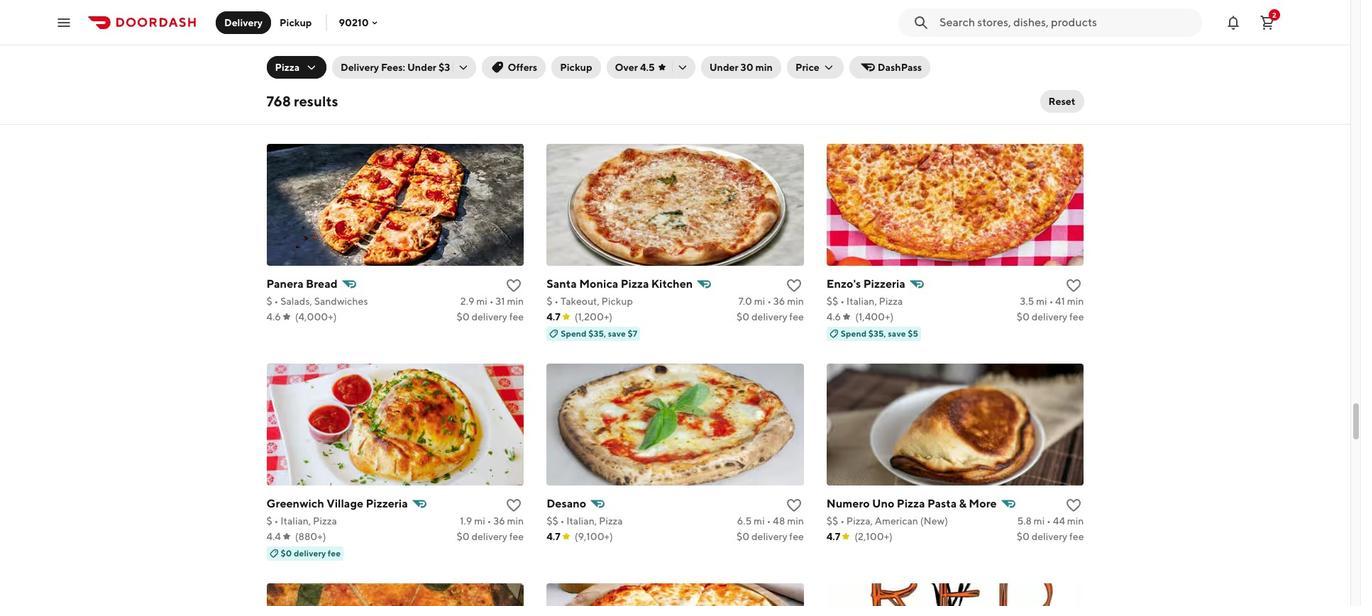 Task type: vqa. For each thing, say whether or not it's contained in the screenshot.


Task type: describe. For each thing, give the bounding box(es) containing it.
$0
[[281, 548, 292, 559]]

48
[[773, 516, 785, 527]]

$ • italian, pizza
[[267, 516, 337, 527]]

$$ for enzo's pizzeria
[[827, 296, 839, 307]]

more
[[969, 497, 997, 511]]

31 for 2.9 mi • 31 min
[[496, 296, 505, 307]]

1.9 for bossa nova
[[1021, 76, 1034, 87]]

1 under from the left
[[407, 62, 437, 73]]

(129)
[[295, 90, 317, 101]]

click to add this store to your saved list image for santa monica pizza kitchen
[[786, 277, 803, 294]]

7.0
[[739, 296, 752, 307]]

$​0 for numero uno pizza pasta & more
[[1017, 531, 1030, 543]]

2
[[1273, 10, 1277, 19]]

$$ • italian, pizza for enzo's pizzeria
[[827, 296, 903, 307]]

$$ • pizza
[[267, 74, 310, 86]]

$​0 delivery fee for desano
[[737, 531, 804, 543]]

1.9 mi • 37 min
[[1021, 76, 1084, 87]]

7.0 mi • 36 min
[[739, 296, 804, 307]]

37
[[1055, 76, 1065, 87]]

under inside under 30 min button
[[710, 62, 739, 73]]

terroni
[[547, 57, 584, 71]]

31 for 2.3 mi • 31 min
[[496, 74, 505, 86]]

1.9 mi • 36 min
[[460, 516, 524, 527]]

4.7 for santa monica pizza kitchen
[[547, 311, 561, 323]]

$​0 delivery fee for santa monica pizza kitchen
[[737, 311, 804, 323]]

3.5
[[1020, 296, 1034, 307]]

min for bossa nova
[[1067, 76, 1084, 87]]

delivery for enzo's pizzeria
[[1032, 311, 1068, 323]]

5.8
[[1017, 516, 1032, 527]]

768 results
[[267, 93, 338, 109]]

mi for uno
[[1034, 516, 1045, 527]]

$7
[[628, 328, 638, 339]]

delivery for santa monica pizza kitchen
[[752, 311, 788, 323]]

$​0 for desano
[[737, 531, 750, 543]]

4.4
[[267, 531, 281, 543]]

mi for pizzeria
[[1036, 296, 1047, 307]]

$35, for pizzeria
[[869, 328, 886, 339]]

pizza right monica at the top left
[[621, 277, 649, 291]]

$​0 for enzo's pizzeria
[[1017, 311, 1030, 323]]

(1,400+)
[[855, 311, 894, 323]]

panera
[[267, 277, 304, 291]]

$ for santa monica pizza kitchen
[[547, 296, 553, 307]]

spend for santa
[[561, 328, 587, 339]]

0 horizontal spatial pickup button
[[271, 11, 320, 34]]

6.5 mi • 48 min
[[737, 516, 804, 527]]

min for greenwich village pizzeria
[[507, 516, 524, 527]]

delivery for numero uno pizza pasta & more
[[1032, 531, 1068, 543]]

delivery for delivery
[[224, 17, 263, 28]]

768
[[267, 93, 291, 109]]

$$ • pizza, salads
[[827, 76, 904, 87]]

min for numero uno pizza pasta & more
[[1067, 516, 1084, 527]]

3.5 mi • 41 min
[[1020, 296, 1084, 307]]

monica
[[579, 277, 618, 291]]

fee for numero uno pizza pasta & more
[[1070, 531, 1084, 543]]

2.9
[[461, 296, 475, 307]]

pizza inside button
[[275, 62, 300, 73]]

village
[[327, 497, 364, 511]]

pizza, for bossa
[[847, 76, 873, 87]]

36 for santa monica pizza kitchen
[[774, 296, 785, 307]]

bossa nova
[[827, 57, 888, 71]]

under 30 min
[[710, 62, 773, 73]]

3.6
[[738, 76, 752, 87]]

pizza up (1,400+)
[[879, 296, 903, 307]]

4.7 down $$ • pizza
[[267, 90, 280, 101]]

fee for santa monica pizza kitchen
[[790, 311, 804, 323]]

click to add this store to your saved list image for enzo's pizzeria
[[1066, 277, 1083, 294]]

6.5
[[737, 516, 752, 527]]

reset
[[1049, 96, 1076, 107]]

pizza up american
[[897, 497, 925, 511]]

mi for village
[[474, 516, 485, 527]]

30
[[741, 62, 754, 73]]

fee down $ • italian, pizza
[[328, 548, 341, 559]]

delivery down "(880+)" at the bottom left of page
[[294, 548, 326, 559]]

click to add this store to your saved list image for terroni
[[786, 57, 803, 74]]

38
[[774, 76, 785, 87]]

desano
[[547, 497, 586, 511]]

american
[[875, 516, 918, 527]]

$$ for numero uno pizza pasta & more
[[827, 516, 839, 527]]

2.3
[[461, 74, 475, 86]]

delivery fees: under $3
[[341, 62, 450, 73]]

$35, for monica
[[589, 328, 606, 339]]

$ • takeout, pickup
[[547, 296, 633, 307]]

3.6 mi • 38 min
[[738, 76, 804, 87]]

sandwiches
[[314, 296, 368, 307]]

results
[[294, 93, 338, 109]]

offers
[[508, 62, 537, 73]]

$$ up 768 at the left top
[[267, 74, 278, 86]]

click to add this store to your saved list image for numero uno pizza pasta & more
[[1066, 497, 1083, 514]]

pasta
[[928, 497, 957, 511]]

$0 delivery fee
[[281, 548, 341, 559]]

open menu image
[[55, 14, 72, 31]]

2.9 mi • 31 min
[[461, 296, 524, 307]]

mulberry street pizzeria
[[267, 57, 395, 70]]

mi for bread
[[476, 296, 488, 307]]

44
[[1053, 516, 1065, 527]]

greenwich
[[267, 497, 324, 511]]

pizza button
[[267, 56, 327, 79]]

save for monica
[[608, 328, 626, 339]]

(1,200+)
[[575, 311, 613, 323]]

pizza up the (9,100+)
[[599, 516, 623, 527]]

click to add this store to your saved list image right 2.3
[[505, 57, 523, 74]]

mi for nova
[[1036, 76, 1047, 87]]

santa monica pizza kitchen
[[547, 277, 693, 291]]

fee for desano
[[790, 531, 804, 543]]

under 30 min button
[[701, 56, 781, 79]]

1.9 for greenwich village pizzeria
[[460, 516, 472, 527]]

price
[[796, 62, 820, 73]]

$​0 delivery fee for panera bread
[[457, 311, 524, 323]]

2 vertical spatial pickup
[[602, 296, 633, 307]]

4.5
[[640, 62, 655, 73]]

spend $35, save $7
[[561, 328, 638, 339]]

salads,
[[281, 296, 312, 307]]

5.8 mi • 44 min
[[1017, 516, 1084, 527]]

click to add this store to your saved list image for panera bread
[[505, 277, 523, 294]]

reset button
[[1040, 90, 1084, 113]]

4.7 for desano
[[547, 531, 561, 543]]

over 4.5 button
[[607, 56, 695, 79]]

numero uno pizza pasta & more
[[827, 497, 997, 511]]

pizzeria for mulberry street pizzeria
[[353, 57, 395, 70]]

dashpass
[[878, 62, 922, 73]]

pizzeria for greenwich village pizzeria
[[366, 497, 408, 511]]

36 for greenwich village pizzeria
[[493, 516, 505, 527]]

41
[[1056, 296, 1065, 307]]

enzo's
[[827, 277, 861, 291]]

(2,100+)
[[855, 531, 893, 543]]

(new)
[[920, 516, 948, 527]]

(9,100+)
[[575, 531, 613, 543]]



Task type: locate. For each thing, give the bounding box(es) containing it.
save
[[608, 328, 626, 339], [888, 328, 906, 339]]

2 pizza, from the top
[[847, 516, 873, 527]]

fee for enzo's pizzeria
[[1070, 311, 1084, 323]]

fee down 2.9 mi • 31 min at the left
[[509, 311, 524, 323]]

1 horizontal spatial 1.9
[[1021, 76, 1034, 87]]

italian, down terroni
[[567, 76, 597, 87]]

$​0 for santa monica pizza kitchen
[[737, 311, 750, 323]]

price button
[[787, 56, 844, 79]]

pizzeria up (1,400+)
[[864, 277, 906, 291]]

$$ down enzo's
[[827, 296, 839, 307]]

0 vertical spatial pickup
[[280, 17, 312, 28]]

$​0 delivery fee for numero uno pizza pasta & more
[[1017, 531, 1084, 543]]

$$ • italian, pizza up the (9,100+)
[[547, 516, 623, 527]]

bossa
[[827, 57, 858, 71]]

fee
[[1070, 91, 1084, 103], [509, 311, 524, 323], [790, 311, 804, 323], [1070, 311, 1084, 323], [509, 531, 524, 543], [790, 531, 804, 543], [1070, 531, 1084, 543], [328, 548, 341, 559]]

pizza, down bossa nova
[[847, 76, 873, 87]]

1 horizontal spatial pickup button
[[552, 56, 601, 79]]

fees:
[[381, 62, 405, 73]]

0 horizontal spatial save
[[608, 328, 626, 339]]

pizzeria
[[353, 57, 395, 70], [864, 277, 906, 291], [366, 497, 408, 511]]

spend
[[561, 328, 587, 339], [841, 328, 867, 339]]

1 horizontal spatial delivery
[[341, 62, 379, 73]]

1 vertical spatial pickup
[[560, 62, 592, 73]]

pickup up mulberry
[[280, 17, 312, 28]]

1.9
[[1021, 76, 1034, 87], [460, 516, 472, 527]]

0 vertical spatial pizza,
[[847, 76, 873, 87]]

pickup button up mulberry
[[271, 11, 320, 34]]

1 vertical spatial pizzeria
[[864, 277, 906, 291]]

pizzeria right village
[[366, 497, 408, 511]]

$$ • pizza, american (new)
[[827, 516, 948, 527]]

italian, up the (9,100+)
[[567, 516, 597, 527]]

(4,000+)
[[295, 311, 337, 323]]

0 horizontal spatial spend
[[561, 328, 587, 339]]

delivery
[[224, 17, 263, 28], [341, 62, 379, 73]]

delivery button
[[216, 11, 271, 34]]

2 under from the left
[[710, 62, 739, 73]]

1 4.6 from the left
[[267, 311, 281, 323]]

4.6 for enzo's pizzeria
[[827, 311, 841, 323]]

$ down panera
[[267, 296, 272, 307]]

31
[[496, 74, 505, 86], [496, 296, 505, 307]]

pickup left over
[[560, 62, 592, 73]]

1 vertical spatial 1.9
[[460, 516, 472, 527]]

pizza up "(880+)" at the bottom left of page
[[313, 516, 337, 527]]

1 vertical spatial 36
[[493, 516, 505, 527]]

click to add this store to your saved list image for desano
[[786, 497, 803, 514]]

$​0 delivery fee down 7.0 mi • 36 min
[[737, 311, 804, 323]]

kitchen
[[651, 277, 693, 291]]

(880+)
[[295, 531, 326, 543]]

min inside under 30 min button
[[756, 62, 773, 73]]

$​0 down the 2.9
[[457, 311, 470, 323]]

fee down 1.9 mi • 36 min
[[509, 531, 524, 543]]

click to add this store to your saved list image up "5.8 mi • 44 min"
[[1066, 497, 1083, 514]]

$​0 delivery fee down 1.9 mi • 37 min
[[1017, 91, 1084, 103]]

fee down 3.5 mi • 41 min
[[1070, 311, 1084, 323]]

min for terroni
[[787, 76, 804, 87]]

4.7 down numero
[[827, 531, 841, 543]]

$ up 4.4
[[267, 516, 272, 527]]

90210 button
[[339, 17, 380, 28]]

$$ down the bossa
[[827, 76, 839, 87]]

pizza
[[275, 62, 300, 73], [286, 74, 310, 86], [599, 76, 623, 87], [621, 277, 649, 291], [879, 296, 903, 307], [897, 497, 925, 511], [313, 516, 337, 527], [599, 516, 623, 527]]

click to add this store to your saved list image up 3.6 mi • 38 min
[[786, 57, 803, 74]]

click to add this store to your saved list image up 2.9 mi • 31 min at the left
[[505, 277, 523, 294]]

$​0 down 3.5
[[1017, 311, 1030, 323]]

1 horizontal spatial under
[[710, 62, 739, 73]]

$$ • italian, pizza for desano
[[547, 516, 623, 527]]

31 right the 2.9
[[496, 296, 505, 307]]

pickup button left over
[[552, 56, 601, 79]]

italian, down 'greenwich' on the bottom
[[281, 516, 311, 527]]

1 horizontal spatial $35,
[[869, 328, 886, 339]]

delivery down 1.9 mi • 36 min
[[472, 531, 507, 543]]

mi for monica
[[754, 296, 765, 307]]

click to add this store to your saved list image up 6.5 mi • 48 min
[[786, 497, 803, 514]]

delivery for greenwich village pizzeria
[[472, 531, 507, 543]]

1 vertical spatial 31
[[496, 296, 505, 307]]

$$
[[267, 74, 278, 86], [547, 76, 558, 87], [827, 76, 839, 87], [827, 296, 839, 307], [547, 516, 558, 527], [827, 516, 839, 527]]

fee down 7.0 mi • 36 min
[[790, 311, 804, 323]]

$5
[[908, 328, 918, 339]]

delivery for desano
[[752, 531, 788, 543]]

italian, for enzo's pizzeria
[[847, 296, 877, 307]]

spend for enzo's
[[841, 328, 867, 339]]

pizza up $$ • pizza
[[275, 62, 300, 73]]

$ down 'santa'
[[547, 296, 553, 307]]

$​0 down 1.9 mi • 37 min
[[1017, 91, 1030, 103]]

mulberry
[[267, 57, 315, 70]]

2.3 mi • 31 min
[[461, 74, 524, 86]]

0 horizontal spatial 4.6
[[267, 311, 281, 323]]

2 button
[[1254, 8, 1282, 37]]

1 horizontal spatial save
[[888, 328, 906, 339]]

4.7
[[267, 90, 280, 101], [547, 311, 561, 323], [547, 531, 561, 543], [827, 531, 841, 543]]

pizza, for numero
[[847, 516, 873, 527]]

click to add this store to your saved list image
[[505, 277, 523, 294], [786, 277, 803, 294], [505, 497, 523, 514], [1066, 497, 1083, 514]]

$$ down desano
[[547, 516, 558, 527]]

panera bread
[[267, 277, 338, 291]]

4.7 down desano
[[547, 531, 561, 543]]

notification bell image
[[1225, 14, 1242, 31]]

$ for greenwich village pizzeria
[[267, 516, 272, 527]]

2 save from the left
[[888, 328, 906, 339]]

$​0 delivery fee down 2.9 mi • 31 min at the left
[[457, 311, 524, 323]]

pickup button
[[271, 11, 320, 34], [552, 56, 601, 79]]

delivery down 3.5 mi • 41 min
[[1032, 311, 1068, 323]]

$​0 down 1.9 mi • 36 min
[[457, 531, 470, 543]]

$​0 delivery fee down "5.8 mi • 44 min"
[[1017, 531, 1084, 543]]

delivery down "5.8 mi • 44 min"
[[1032, 531, 1068, 543]]

1 vertical spatial delivery
[[341, 62, 379, 73]]

italian, for greenwich village pizzeria
[[281, 516, 311, 527]]

$​0 delivery fee down 3.5 mi • 41 min
[[1017, 311, 1084, 323]]

1 horizontal spatial 4.6
[[827, 311, 841, 323]]

pizza, down numero
[[847, 516, 873, 527]]

fee down "5.8 mi • 44 min"
[[1070, 531, 1084, 543]]

2 spend from the left
[[841, 328, 867, 339]]

takeout,
[[561, 296, 600, 307]]

$$ • italian, pizza for terroni
[[547, 76, 623, 87]]

4.6 down enzo's
[[827, 311, 841, 323]]

1 vertical spatial pizza,
[[847, 516, 873, 527]]

min
[[756, 62, 773, 73], [507, 74, 524, 86], [787, 76, 804, 87], [1067, 76, 1084, 87], [507, 296, 524, 307], [787, 296, 804, 307], [1067, 296, 1084, 307], [507, 516, 524, 527], [787, 516, 804, 527], [1067, 516, 1084, 527]]

click to add this store to your saved list image up 7.0 mi • 36 min
[[786, 277, 803, 294]]

$​0 delivery fee for enzo's pizzeria
[[1017, 311, 1084, 323]]

$$ down numero
[[827, 516, 839, 527]]

1 horizontal spatial spend
[[841, 328, 867, 339]]

$35,
[[589, 328, 606, 339], [869, 328, 886, 339]]

Store search: begin typing to search for stores available on DoorDash text field
[[940, 15, 1194, 30]]

bread
[[306, 277, 338, 291]]

$ for panera bread
[[267, 296, 272, 307]]

fee down 1.9 mi • 37 min
[[1070, 91, 1084, 103]]

2 31 from the top
[[496, 296, 505, 307]]

0 vertical spatial pickup button
[[271, 11, 320, 34]]

delivery down 1.9 mi • 37 min
[[1032, 91, 1068, 103]]

2 vertical spatial pizzeria
[[366, 497, 408, 511]]

nova
[[860, 57, 888, 71]]

$$ • italian, pizza
[[547, 76, 623, 87], [827, 296, 903, 307], [547, 516, 623, 527]]

0 vertical spatial $$ • italian, pizza
[[547, 76, 623, 87]]

salads
[[875, 76, 904, 87]]

90210
[[339, 17, 369, 28]]

enzo's pizzeria
[[827, 277, 906, 291]]

over
[[615, 62, 638, 73]]

$$ • italian, pizza down terroni
[[547, 76, 623, 87]]

fee for panera bread
[[509, 311, 524, 323]]

italian, for terroni
[[567, 76, 597, 87]]

delivery down 2.9 mi • 31 min at the left
[[472, 311, 507, 323]]

click to add this store to your saved list image
[[505, 57, 523, 74], [786, 57, 803, 74], [1066, 277, 1083, 294], [786, 497, 803, 514]]

under
[[407, 62, 437, 73], [710, 62, 739, 73]]

1 vertical spatial $$ • italian, pizza
[[827, 296, 903, 307]]

4.6
[[267, 311, 281, 323], [827, 311, 841, 323]]

pizzeria right street
[[353, 57, 395, 70]]

$$ for bossa nova
[[827, 76, 839, 87]]

fee down 6.5 mi • 48 min
[[790, 531, 804, 543]]

santa
[[547, 277, 577, 291]]

0 vertical spatial delivery
[[224, 17, 263, 28]]

pickup down santa monica pizza kitchen
[[602, 296, 633, 307]]

$$ down terroni
[[547, 76, 558, 87]]

$​0 delivery fee down 6.5 mi • 48 min
[[737, 531, 804, 543]]

4.7 for numero uno pizza pasta & more
[[827, 531, 841, 543]]

min for panera bread
[[507, 296, 524, 307]]

$35, down (1,200+)
[[589, 328, 606, 339]]

0 vertical spatial 31
[[496, 74, 505, 86]]

spend $35, save $5
[[841, 328, 918, 339]]

0 horizontal spatial delivery
[[224, 17, 263, 28]]

greenwich village pizzeria
[[267, 497, 408, 511]]

save left $7
[[608, 328, 626, 339]]

0 horizontal spatial 36
[[493, 516, 505, 527]]

pickup
[[280, 17, 312, 28], [560, 62, 592, 73], [602, 296, 633, 307]]

delivery down 6.5 mi • 48 min
[[752, 531, 788, 543]]

$​0 down 7.0
[[737, 311, 750, 323]]

street
[[317, 57, 350, 70]]

click to add this store to your saved list image up 3.5 mi • 41 min
[[1066, 277, 1083, 294]]

36
[[774, 296, 785, 307], [493, 516, 505, 527]]

pickup for pickup button to the left
[[280, 17, 312, 28]]

min for santa monica pizza kitchen
[[787, 296, 804, 307]]

min for desano
[[787, 516, 804, 527]]

3 items, open order cart image
[[1259, 14, 1276, 31]]

save left $5 at the right of page
[[888, 328, 906, 339]]

min for enzo's pizzeria
[[1067, 296, 1084, 307]]

0 vertical spatial 36
[[774, 296, 785, 307]]

&
[[959, 497, 967, 511]]

delivery inside button
[[224, 17, 263, 28]]

pickup for the right pickup button
[[560, 62, 592, 73]]

2 $35, from the left
[[869, 328, 886, 339]]

italian, down "enzo's pizzeria"
[[847, 296, 877, 307]]

delivery for panera bread
[[472, 311, 507, 323]]

$​0 delivery fee for greenwich village pizzeria
[[457, 531, 524, 543]]

$$ • italian, pizza down "enzo's pizzeria"
[[827, 296, 903, 307]]

pizza down over
[[599, 76, 623, 87]]

spend down (1,200+)
[[561, 328, 587, 339]]

4.6 for panera bread
[[267, 311, 281, 323]]

fee for greenwich village pizzeria
[[509, 531, 524, 543]]

$​0 for greenwich village pizzeria
[[457, 531, 470, 543]]

uno
[[872, 497, 895, 511]]

pizza,
[[847, 76, 873, 87], [847, 516, 873, 527]]

0 horizontal spatial under
[[407, 62, 437, 73]]

•
[[280, 74, 284, 86], [489, 74, 494, 86], [560, 76, 565, 87], [767, 76, 772, 87], [840, 76, 845, 87], [1049, 76, 1053, 87], [274, 296, 279, 307], [489, 296, 494, 307], [554, 296, 559, 307], [767, 296, 772, 307], [840, 296, 845, 307], [1049, 296, 1054, 307], [274, 516, 279, 527], [487, 516, 491, 527], [560, 516, 565, 527], [767, 516, 771, 527], [840, 516, 845, 527], [1047, 516, 1051, 527]]

under left 30
[[710, 62, 739, 73]]

click to add this store to your saved list image up 1.9 mi • 36 min
[[505, 497, 523, 514]]

4.7 down 'santa'
[[547, 311, 561, 323]]

pizza up (129)
[[286, 74, 310, 86]]

numero
[[827, 497, 870, 511]]

$​0 down the 6.5
[[737, 531, 750, 543]]

$3
[[439, 62, 450, 73]]

1 pizza, from the top
[[847, 76, 873, 87]]

1 spend from the left
[[561, 328, 587, 339]]

over 4.5
[[615, 62, 655, 73]]

0 horizontal spatial pickup
[[280, 17, 312, 28]]

$ • salads, sandwiches
[[267, 296, 368, 307]]

2 vertical spatial $$ • italian, pizza
[[547, 516, 623, 527]]

italian,
[[567, 76, 597, 87], [847, 296, 877, 307], [281, 516, 311, 527], [567, 516, 597, 527]]

$$ for desano
[[547, 516, 558, 527]]

spend down (1,400+)
[[841, 328, 867, 339]]

mi
[[476, 74, 488, 86], [754, 76, 766, 87], [1036, 76, 1047, 87], [476, 296, 488, 307], [754, 296, 765, 307], [1036, 296, 1047, 307], [474, 516, 485, 527], [754, 516, 765, 527], [1034, 516, 1045, 527]]

31 right 2.3
[[496, 74, 505, 86]]

1 save from the left
[[608, 328, 626, 339]]

save for pizzeria
[[888, 328, 906, 339]]

dashpass button
[[849, 56, 931, 79]]

2 4.6 from the left
[[827, 311, 841, 323]]

1 horizontal spatial 36
[[774, 296, 785, 307]]

$​0 for panera bread
[[457, 311, 470, 323]]

1 horizontal spatial pickup
[[560, 62, 592, 73]]

2 horizontal spatial pickup
[[602, 296, 633, 307]]

under left $3
[[407, 62, 437, 73]]

1 31 from the top
[[496, 74, 505, 86]]

$$ for terroni
[[547, 76, 558, 87]]

0 horizontal spatial 1.9
[[460, 516, 472, 527]]

0 horizontal spatial $35,
[[589, 328, 606, 339]]

0 vertical spatial pizzeria
[[353, 57, 395, 70]]

offers button
[[482, 56, 546, 79]]

delivery for delivery fees: under $3
[[341, 62, 379, 73]]

italian, for desano
[[567, 516, 597, 527]]

$​0 delivery fee down 1.9 mi • 36 min
[[457, 531, 524, 543]]

0 vertical spatial 1.9
[[1021, 76, 1034, 87]]

$35, down (1,400+)
[[869, 328, 886, 339]]

1 vertical spatial pickup button
[[552, 56, 601, 79]]

$
[[267, 296, 272, 307], [547, 296, 553, 307], [267, 516, 272, 527]]

4.6 down salads,
[[267, 311, 281, 323]]

$​0 down the 5.8
[[1017, 531, 1030, 543]]

1 $35, from the left
[[589, 328, 606, 339]]

click to add this store to your saved list image for greenwich village pizzeria
[[505, 497, 523, 514]]

delivery down 7.0 mi • 36 min
[[752, 311, 788, 323]]



